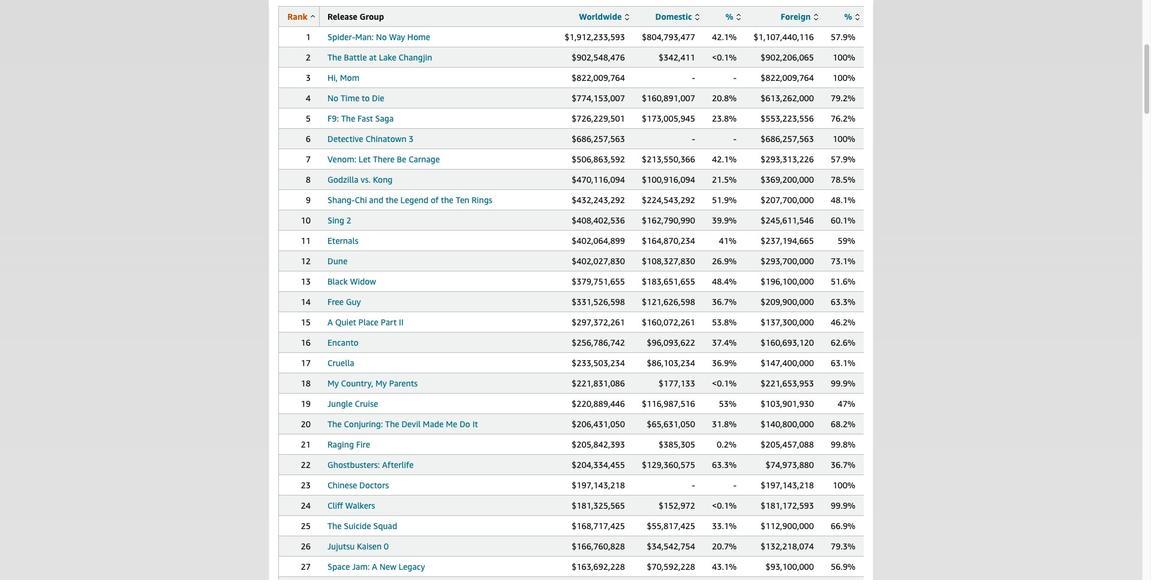 Task type: locate. For each thing, give the bounding box(es) containing it.
<0.1% down 36.9%
[[712, 379, 737, 389]]

2 99.9% from the top
[[831, 501, 856, 511]]

% link right domestic link at the right top of page
[[725, 11, 741, 22]]

0 horizontal spatial my
[[328, 379, 339, 389]]

domestic link
[[655, 11, 699, 22]]

1 horizontal spatial % link
[[844, 11, 860, 22]]

100% for $197,143,218
[[833, 480, 855, 491]]

1 horizontal spatial 2
[[346, 215, 351, 226]]

a quiet place part ii link
[[328, 317, 404, 328]]

4 100% from the top
[[833, 480, 855, 491]]

detective chinatown 3 link
[[328, 134, 414, 144]]

42.1% for $213,550,366
[[712, 154, 737, 164]]

to
[[362, 93, 370, 103]]

3 up 'carnage'
[[409, 134, 414, 144]]

0 vertical spatial 42.1%
[[712, 32, 737, 42]]

2 % from the left
[[844, 11, 852, 22]]

1 horizontal spatial no
[[376, 32, 387, 42]]

2 100% from the top
[[833, 73, 855, 83]]

0.2%
[[717, 440, 737, 450]]

cruella
[[328, 358, 354, 368]]

shang-chi and the legend of the ten rings
[[328, 195, 492, 205]]

78.5%
[[831, 175, 856, 185]]

21.5%
[[712, 175, 737, 185]]

36.7% down the 99.8%
[[831, 460, 856, 470]]

0 vertical spatial 3
[[306, 73, 311, 83]]

free guy link
[[328, 297, 361, 307]]

99.9% for $221,653,953
[[831, 379, 856, 389]]

1 horizontal spatial 36.7%
[[831, 460, 856, 470]]

1 100% from the top
[[833, 52, 855, 62]]

1 vertical spatial no
[[328, 93, 338, 103]]

eternals
[[328, 236, 358, 246]]

0 vertical spatial 2
[[306, 52, 311, 62]]

- up "20.8%"
[[733, 73, 737, 83]]

way
[[389, 32, 405, 42]]

<0.1% up "20.8%"
[[712, 52, 737, 62]]

0 horizontal spatial the
[[386, 195, 398, 205]]

$686,257,563 up the $293,313,226
[[761, 134, 814, 144]]

24
[[301, 501, 311, 511]]

51.6%
[[831, 277, 856, 287]]

2 down 1
[[306, 52, 311, 62]]

<0.1% for $152,972
[[712, 501, 737, 511]]

% link right foreign link
[[844, 11, 860, 22]]

42.1% for $804,793,477
[[712, 32, 737, 42]]

$237,194,665
[[761, 236, 814, 246]]

<0.1% up 33.1%
[[712, 501, 737, 511]]

a left quiet
[[328, 317, 333, 328]]

1 vertical spatial a
[[372, 562, 377, 572]]

9
[[306, 195, 311, 205]]

vs.
[[361, 175, 371, 185]]

2 42.1% from the top
[[712, 154, 737, 164]]

$121,626,598
[[642, 297, 695, 307]]

31.8%
[[712, 419, 737, 429]]

2 vertical spatial <0.1%
[[712, 501, 737, 511]]

62.6%
[[831, 338, 856, 348]]

1 horizontal spatial $822,009,764
[[761, 73, 814, 83]]

group
[[360, 11, 384, 22]]

1 $822,009,764 from the left
[[572, 73, 625, 83]]

0 horizontal spatial %
[[725, 11, 733, 22]]

space jam: a new legacy link
[[328, 562, 425, 572]]

1 vertical spatial 99.9%
[[831, 501, 856, 511]]

worldwide link
[[579, 11, 629, 22]]

rank link
[[288, 11, 315, 22], [288, 11, 315, 22]]

<0.1% for $177,133
[[712, 379, 737, 389]]

1 horizontal spatial my
[[376, 379, 387, 389]]

0 horizontal spatial no
[[328, 93, 338, 103]]

jungle
[[328, 399, 353, 409]]

cruella link
[[328, 358, 354, 368]]

$74,973,880
[[766, 460, 814, 470]]

48.4%
[[712, 277, 737, 287]]

$342,411
[[659, 52, 695, 62]]

of
[[431, 195, 439, 205]]

- down 23.8%
[[733, 134, 737, 144]]

$173,005,945
[[642, 113, 695, 124]]

57.9% up 78.5%
[[831, 154, 856, 164]]

100% for $686,257,563
[[833, 134, 855, 144]]

no left 'way'
[[376, 32, 387, 42]]

0 vertical spatial a
[[328, 317, 333, 328]]

$822,009,764
[[572, 73, 625, 83], [761, 73, 814, 83]]

$822,009,764 down $902,548,476 on the top
[[572, 73, 625, 83]]

the right of
[[441, 195, 453, 205]]

1 vertical spatial 3
[[409, 134, 414, 144]]

0 horizontal spatial $686,257,563
[[572, 134, 625, 144]]

36.7% up 53.8%
[[712, 297, 737, 307]]

$108,327,830
[[642, 256, 695, 266]]

100% for $902,206,065
[[833, 52, 855, 62]]

no left time
[[328, 93, 338, 103]]

widow
[[350, 277, 376, 287]]

2 right sing at the top of the page
[[346, 215, 351, 226]]

chinese
[[328, 480, 357, 491]]

the battle at lake changjin link
[[328, 52, 432, 62]]

3 <0.1% from the top
[[712, 501, 737, 511]]

chinese doctors link
[[328, 480, 389, 491]]

$902,548,476
[[572, 52, 625, 62]]

42.1% right $804,793,477
[[712, 32, 737, 42]]

3
[[306, 73, 311, 83], [409, 134, 414, 144]]

1 horizontal spatial 3
[[409, 134, 414, 144]]

57.9% for $1,107,440,116
[[831, 32, 856, 42]]

1 horizontal spatial the
[[441, 195, 453, 205]]

100% for $822,009,764
[[833, 73, 855, 83]]

43.1%
[[712, 562, 737, 572]]

worldwide
[[579, 11, 622, 22]]

0 horizontal spatial 36.7%
[[712, 297, 737, 307]]

$197,143,218 down $204,334,455 on the bottom of the page
[[572, 480, 625, 491]]

99.9% down 63.1%
[[831, 379, 856, 389]]

1 <0.1% from the top
[[712, 52, 737, 62]]

a left new
[[372, 562, 377, 572]]

3 up 4
[[306, 73, 311, 83]]

raging
[[328, 440, 354, 450]]

0 vertical spatial <0.1%
[[712, 52, 737, 62]]

2 57.9% from the top
[[831, 154, 856, 164]]

black widow link
[[328, 277, 376, 287]]

0 horizontal spatial $822,009,764
[[572, 73, 625, 83]]

0 horizontal spatial $197,143,218
[[572, 480, 625, 491]]

rank
[[288, 11, 307, 22], [288, 11, 307, 22]]

1 vertical spatial <0.1%
[[712, 379, 737, 389]]

1 horizontal spatial 63.3%
[[831, 297, 856, 307]]

godzilla
[[328, 175, 359, 185]]

the down jungle
[[328, 419, 342, 429]]

3 100% from the top
[[833, 134, 855, 144]]

99.9%
[[831, 379, 856, 389], [831, 501, 856, 511]]

66.9%
[[831, 521, 856, 531]]

$686,257,563 down $726,229,501
[[572, 134, 625, 144]]

f9: the fast saga
[[328, 113, 394, 124]]

1 horizontal spatial %
[[844, 11, 852, 22]]

0 horizontal spatial 3
[[306, 73, 311, 83]]

$204,334,455
[[572, 460, 625, 470]]

0 horizontal spatial % link
[[725, 11, 741, 22]]

36.9%
[[712, 358, 737, 368]]

parents
[[389, 379, 418, 389]]

- up "$152,972"
[[692, 480, 695, 491]]

godzilla vs. kong link
[[328, 175, 393, 185]]

$197,143,218 up $181,172,593
[[761, 480, 814, 491]]

2 $197,143,218 from the left
[[761, 480, 814, 491]]

0 vertical spatial 36.7%
[[712, 297, 737, 307]]

% right domestic link at the right top of page
[[725, 11, 733, 22]]

1 my from the left
[[328, 379, 339, 389]]

guy
[[346, 297, 361, 307]]

1 horizontal spatial a
[[372, 562, 377, 572]]

47%
[[838, 399, 855, 409]]

battle
[[344, 52, 367, 62]]

1 99.9% from the top
[[831, 379, 856, 389]]

the for conjuring:
[[328, 419, 342, 429]]

22
[[301, 460, 311, 470]]

1 % from the left
[[725, 11, 733, 22]]

ii
[[399, 317, 404, 328]]

my up jungle
[[328, 379, 339, 389]]

- down $342,411
[[692, 73, 695, 83]]

$233,503,234
[[572, 358, 625, 368]]

1 vertical spatial 57.9%
[[831, 154, 856, 164]]

$369,200,000
[[761, 175, 814, 185]]

12
[[301, 256, 311, 266]]

$164,870,234
[[642, 236, 695, 246]]

$93,100,000
[[766, 562, 814, 572]]

99.9% for $181,172,593
[[831, 501, 856, 511]]

99.9% up 66.9%
[[831, 501, 856, 511]]

63.3%
[[831, 297, 856, 307], [712, 460, 737, 470]]

$206,431,050
[[572, 419, 625, 429]]

2 $822,009,764 from the left
[[761, 73, 814, 83]]

domestic
[[655, 11, 692, 22]]

free guy
[[328, 297, 361, 307]]

suicide
[[344, 521, 371, 531]]

2 <0.1% from the top
[[712, 379, 737, 389]]

$147,400,000
[[761, 358, 814, 368]]

the right and
[[386, 195, 398, 205]]

afterlife
[[382, 460, 414, 470]]

$822,009,764 up $613,262,000
[[761, 73, 814, 83]]

1 horizontal spatial $686,257,563
[[761, 134, 814, 144]]

0 vertical spatial no
[[376, 32, 387, 42]]

2 $686,257,563 from the left
[[761, 134, 814, 144]]

- up '$213,550,366'
[[692, 134, 695, 144]]

63.3% down 51.6%
[[831, 297, 856, 307]]

57.9% right $1,107,440,116
[[831, 32, 856, 42]]

ghostbusters:
[[328, 460, 380, 470]]

63.3% down the 0.2%
[[712, 460, 737, 470]]

% for 1st '%' link from left
[[725, 11, 733, 22]]

at
[[369, 52, 377, 62]]

the down cliff
[[328, 521, 342, 531]]

release group
[[328, 11, 384, 22]]

1 57.9% from the top
[[831, 32, 856, 42]]

encanto link
[[328, 338, 358, 348]]

jungle cruise
[[328, 399, 378, 409]]

% right foreign link
[[844, 11, 852, 22]]

0 vertical spatial 63.3%
[[831, 297, 856, 307]]

1 vertical spatial 42.1%
[[712, 154, 737, 164]]

0 vertical spatial 57.9%
[[831, 32, 856, 42]]

space jam: a new legacy
[[328, 562, 425, 572]]

0 vertical spatial 99.9%
[[831, 379, 856, 389]]

1 vertical spatial 63.3%
[[712, 460, 737, 470]]

country,
[[341, 379, 373, 389]]

the up hi,
[[328, 52, 342, 62]]

$506,863,592
[[572, 154, 625, 164]]

my left parents
[[376, 379, 387, 389]]

1 42.1% from the top
[[712, 32, 737, 42]]

<0.1%
[[712, 52, 737, 62], [712, 379, 737, 389], [712, 501, 737, 511]]

51.9%
[[712, 195, 737, 205]]

$177,133
[[659, 379, 695, 389]]

let
[[359, 154, 371, 164]]

42.1% up '21.5%'
[[712, 154, 737, 164]]

1 horizontal spatial $197,143,218
[[761, 480, 814, 491]]



Task type: vqa. For each thing, say whether or not it's contained in the screenshot.


Task type: describe. For each thing, give the bounding box(es) containing it.
1 $197,143,218 from the left
[[572, 480, 625, 491]]

- down the 0.2%
[[733, 480, 737, 491]]

57.9% for $293,313,226
[[831, 154, 856, 164]]

1 vertical spatial 2
[[346, 215, 351, 226]]

$902,206,065
[[761, 52, 814, 62]]

14
[[301, 297, 311, 307]]

13
[[301, 277, 311, 287]]

$245,611,546
[[761, 215, 814, 226]]

$181,325,565
[[572, 501, 625, 511]]

and
[[369, 195, 383, 205]]

spider-
[[328, 32, 355, 42]]

f9:
[[328, 113, 339, 124]]

$402,027,830
[[572, 256, 625, 266]]

$293,313,226
[[761, 154, 814, 164]]

be
[[397, 154, 406, 164]]

man:
[[355, 32, 374, 42]]

1 vertical spatial 36.7%
[[831, 460, 856, 470]]

$140,800,000
[[761, 419, 814, 429]]

legend
[[400, 195, 429, 205]]

the conjuring: the devil made me do it
[[328, 419, 478, 429]]

23
[[301, 480, 311, 491]]

$168,717,425
[[572, 521, 625, 531]]

changjin
[[399, 52, 432, 62]]

$112,900,000
[[761, 521, 814, 531]]

1 the from the left
[[386, 195, 398, 205]]

spider-man: no way home
[[328, 32, 430, 42]]

$160,891,007
[[642, 93, 695, 103]]

$221,653,953
[[761, 379, 814, 389]]

devil
[[402, 419, 421, 429]]

detective chinatown 3
[[328, 134, 414, 144]]

8
[[306, 175, 311, 185]]

0 horizontal spatial 63.3%
[[712, 460, 737, 470]]

$379,751,655
[[572, 277, 625, 287]]

raging fire
[[328, 440, 370, 450]]

$220,889,446
[[572, 399, 625, 409]]

$385,305
[[659, 440, 695, 450]]

2 my from the left
[[376, 379, 387, 389]]

2 the from the left
[[441, 195, 453, 205]]

kaisen
[[357, 542, 382, 552]]

% for first '%' link from the right
[[844, 11, 852, 22]]

$408,402,536
[[572, 215, 625, 226]]

19
[[301, 399, 311, 409]]

ghostbusters: afterlife link
[[328, 460, 414, 470]]

2 % link from the left
[[844, 11, 860, 22]]

do
[[460, 419, 470, 429]]

space
[[328, 562, 350, 572]]

black
[[328, 277, 348, 287]]

$96,093,622
[[647, 338, 695, 348]]

new
[[380, 562, 396, 572]]

63.1%
[[831, 358, 856, 368]]

$207,700,000
[[761, 195, 814, 205]]

the left devil
[[385, 419, 399, 429]]

$256,786,742
[[572, 338, 625, 348]]

$726,229,501
[[572, 113, 625, 124]]

20.7%
[[712, 542, 737, 552]]

chinatown
[[366, 134, 407, 144]]

$152,972
[[659, 501, 695, 511]]

4
[[306, 93, 311, 103]]

53.8%
[[712, 317, 737, 328]]

conjuring:
[[344, 419, 383, 429]]

41%
[[719, 236, 737, 246]]

$86,103,234
[[647, 358, 695, 368]]

60.1%
[[831, 215, 856, 226]]

sing 2 link
[[328, 215, 351, 226]]

0 horizontal spatial 2
[[306, 52, 311, 62]]

the for suicide
[[328, 521, 342, 531]]

20.8%
[[712, 93, 737, 103]]

chi
[[355, 195, 367, 205]]

cruise
[[355, 399, 378, 409]]

chinese doctors
[[328, 480, 389, 491]]

cliff
[[328, 501, 343, 511]]

56.9%
[[831, 562, 856, 572]]

spider-man: no way home link
[[328, 32, 430, 42]]

$116,987,516
[[642, 399, 695, 409]]

$205,842,393
[[572, 440, 625, 450]]

76.2%
[[831, 113, 856, 124]]

15
[[301, 317, 311, 328]]

no time to die
[[328, 93, 384, 103]]

0 horizontal spatial a
[[328, 317, 333, 328]]

26
[[301, 542, 311, 552]]

doctors
[[359, 480, 389, 491]]

27
[[301, 562, 311, 572]]

$402,064,899
[[572, 236, 625, 246]]

the right f9:
[[341, 113, 355, 124]]

the conjuring: the devil made me do it link
[[328, 419, 478, 429]]

venom: let there be carnage
[[328, 154, 440, 164]]

$160,693,120
[[761, 338, 814, 348]]

1 % link from the left
[[725, 11, 741, 22]]

the for battle
[[328, 52, 342, 62]]

25
[[301, 521, 311, 531]]

$774,153,007
[[572, 93, 625, 103]]

$1,912,233,593
[[565, 32, 625, 42]]

black widow
[[328, 277, 376, 287]]

1 $686,257,563 from the left
[[572, 134, 625, 144]]

jam:
[[352, 562, 370, 572]]

$331,526,598
[[572, 297, 625, 307]]

the suicide squad link
[[328, 521, 397, 531]]

$160,072,261
[[642, 317, 695, 328]]

<0.1% for $342,411
[[712, 52, 737, 62]]

$183,651,655
[[642, 277, 695, 287]]

hi, mom
[[328, 73, 359, 83]]

legacy
[[399, 562, 425, 572]]



